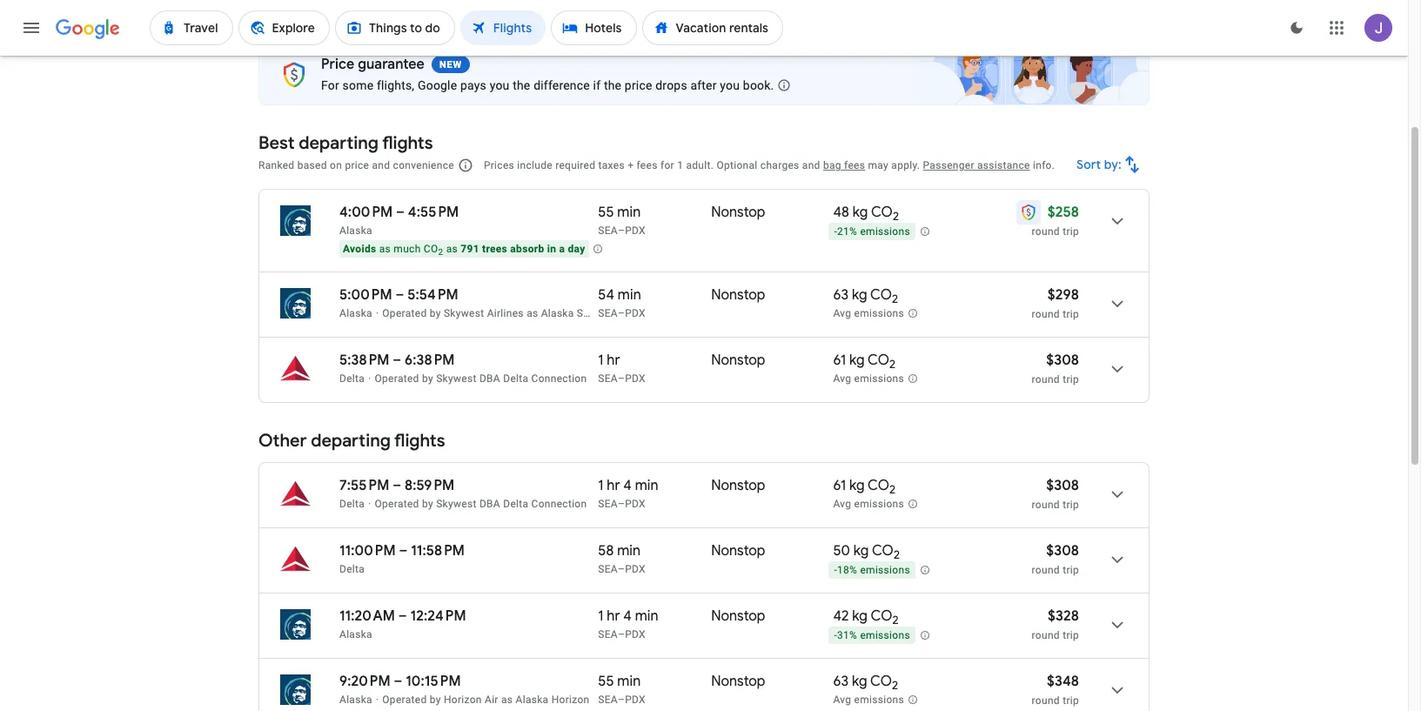 Task type: locate. For each thing, give the bounding box(es) containing it.
leaves seattle-tacoma international airport at 11:00 pm on saturday, november 25 and arrives at portland international airport at 11:58 pm on saturday, november 25. element
[[340, 542, 465, 560]]

alaska up "avoids"
[[340, 225, 373, 237]]

1 vertical spatial flights
[[395, 430, 445, 452]]

2 vertical spatial 308 us dollars text field
[[1047, 542, 1080, 560]]

-
[[834, 226, 838, 238], [834, 564, 838, 577], [834, 630, 838, 642]]

21%
[[838, 226, 858, 238]]

trees
[[482, 243, 508, 255]]

trip up $328 text box
[[1063, 564, 1080, 576]]

trip
[[1063, 226, 1080, 238], [1063, 308, 1080, 320], [1063, 374, 1080, 386], [1063, 499, 1080, 511], [1063, 564, 1080, 576], [1063, 630, 1080, 642], [1063, 695, 1080, 707]]

2 sea from the top
[[598, 307, 618, 320]]

1 connection from the top
[[532, 373, 587, 385]]

0 vertical spatial $308
[[1047, 352, 1080, 369]]

by
[[430, 307, 441, 320], [422, 373, 434, 385], [422, 498, 434, 510], [430, 694, 441, 706]]

taxes
[[599, 159, 625, 172]]

new
[[440, 59, 462, 71]]

avg emissions for 54 min
[[834, 308, 905, 320]]

4:00 pm
[[340, 204, 393, 221]]

1 - from the top
[[834, 226, 838, 238]]

operated by skywest dba delta connection
[[375, 373, 587, 385], [375, 498, 587, 510]]

by down '5:54 pm' text field
[[430, 307, 441, 320]]

1 down 58 min sea – pdx
[[598, 608, 604, 625]]

-18% emissions
[[834, 564, 911, 577]]

4 avg from the top
[[834, 694, 852, 706]]

- down 48
[[834, 226, 838, 238]]

co inside the 42 kg co 2
[[871, 608, 893, 625]]

1 vertical spatial 61
[[834, 477, 846, 495]]

7 nonstop flight. element from the top
[[712, 673, 766, 693]]

55
[[598, 204, 614, 221], [598, 673, 614, 690]]

horizon
[[444, 694, 482, 706], [552, 694, 590, 706]]

ranked
[[259, 159, 295, 172]]

48 kg co 2
[[834, 204, 899, 224]]

63 for 55 min
[[834, 673, 849, 690]]

round down $298
[[1032, 308, 1060, 320]]

2 55 min sea – pdx from the top
[[598, 673, 646, 706]]

and
[[372, 159, 390, 172], [803, 159, 821, 172]]

308 us dollars text field left flight details. leaves seattle-tacoma international airport at 7:55 pm on saturday, november 25 and arrives at portland international airport at 8:59 pm on saturday, november 25. icon on the right of page
[[1047, 477, 1080, 495]]

5 nonstop flight. element from the top
[[712, 542, 766, 562]]

63 kg co 2 down -21% emissions
[[834, 286, 899, 307]]

5 round from the top
[[1032, 564, 1060, 576]]

2 55 from the top
[[598, 673, 614, 690]]

other
[[259, 430, 307, 452]]

total duration 1 hr 4 min. element up total duration 58 min. element
[[598, 477, 712, 497]]

price right on
[[345, 159, 369, 172]]

1 avg emissions from the top
[[834, 308, 905, 320]]

0 vertical spatial flights
[[382, 132, 433, 154]]

the left difference
[[513, 78, 531, 92]]

1 vertical spatial dba
[[480, 498, 501, 510]]

1 vertical spatial 4
[[624, 608, 632, 625]]

flights up convenience
[[382, 132, 433, 154]]

2 for 11:58 pm
[[894, 548, 900, 563]]

1 horizontal spatial horizon
[[552, 694, 590, 706]]

flights for best departing flights
[[382, 132, 433, 154]]

2 inside 48 kg co 2
[[893, 209, 899, 224]]

operated down "9:20 pm – 10:15 pm"
[[383, 694, 427, 706]]

258 US dollars text field
[[1048, 204, 1080, 221]]

skywest down 8:59 pm on the left bottom
[[436, 498, 477, 510]]

1 down 'skywest'
[[598, 352, 604, 369]]

63 down 21%
[[834, 286, 849, 304]]

0 horizontal spatial fees
[[637, 159, 658, 172]]

for
[[661, 159, 675, 172]]

flight details. leaves seattle-tacoma international airport at 7:55 pm on saturday, november 25 and arrives at portland international airport at 8:59 pm on saturday, november 25. image
[[1097, 474, 1139, 515]]

skywest down '5:54 pm' text field
[[444, 307, 484, 320]]

you right after
[[720, 78, 740, 92]]

avg for 54 min
[[834, 308, 852, 320]]

round for 10:15 pm
[[1032, 695, 1060, 707]]

nonstop for 4:55 pm
[[712, 204, 766, 221]]

308 US dollars text field
[[1047, 352, 1080, 369], [1047, 477, 1080, 495], [1047, 542, 1080, 560]]

1 operated by skywest dba delta connection from the top
[[375, 373, 587, 385]]

kg for 5:54 pm
[[852, 286, 868, 304]]

55 min sea – pdx
[[598, 204, 646, 237], [598, 673, 646, 706]]

7 round from the top
[[1032, 695, 1060, 707]]

based
[[298, 159, 327, 172]]

best
[[259, 132, 295, 154]]

3 - from the top
[[834, 630, 838, 642]]

348 US dollars text field
[[1047, 673, 1080, 690]]

6:38 pm
[[405, 352, 455, 369]]

0 vertical spatial 1 hr 4 min sea – pdx
[[598, 477, 659, 510]]

6 round from the top
[[1032, 630, 1060, 642]]

1 vertical spatial total duration 1 hr 4 min. element
[[598, 608, 712, 628]]

total duration 55 min. element for 48
[[598, 204, 712, 224]]

0 vertical spatial total duration 55 min. element
[[598, 204, 712, 224]]

2 fees from the left
[[845, 159, 866, 172]]

hr down 58 min sea – pdx
[[607, 608, 620, 625]]

0 vertical spatial 63
[[834, 286, 849, 304]]

you
[[490, 78, 510, 92], [720, 78, 740, 92]]

avg
[[834, 308, 852, 320], [834, 373, 852, 385], [834, 498, 852, 510], [834, 694, 852, 706]]

min for 11:58 pm
[[617, 542, 641, 560]]

2 vertical spatial $308
[[1047, 542, 1080, 560]]

1 horizontal spatial and
[[803, 159, 821, 172]]

55 for 10:15 pm
[[598, 673, 614, 690]]

2 pdx from the top
[[625, 307, 646, 320]]

hr up 58
[[607, 477, 620, 495]]

7 trip from the top
[[1063, 695, 1080, 707]]

$308 round trip left flight details. leaves seattle-tacoma international airport at 5:38 pm on saturday, november 25 and arrives at portland international airport at 6:38 pm on saturday, november 25. image
[[1032, 352, 1080, 386]]

flights
[[382, 132, 433, 154], [395, 430, 445, 452]]

2 operated by skywest dba delta connection from the top
[[375, 498, 587, 510]]

0 horizontal spatial horizon
[[444, 694, 482, 706]]

hr for 54
[[607, 352, 620, 369]]

0 horizontal spatial price
[[345, 159, 369, 172]]

$308 round trip up $328
[[1032, 542, 1080, 576]]

1 vertical spatial 308 us dollars text field
[[1047, 477, 1080, 495]]

1 63 kg co 2 from the top
[[834, 286, 899, 307]]

fees right bag
[[845, 159, 866, 172]]

round left flight details. leaves seattle-tacoma international airport at 7:55 pm on saturday, november 25 and arrives at portland international airport at 8:59 pm on saturday, november 25. icon on the right of page
[[1032, 499, 1060, 511]]

0 vertical spatial 63 kg co 2
[[834, 286, 899, 307]]

2 inside the 42 kg co 2
[[893, 613, 899, 628]]

1 round from the top
[[1032, 226, 1060, 238]]

1 1 hr 4 min sea – pdx from the top
[[598, 477, 659, 510]]

$308 round trip for 1 hr
[[1032, 352, 1080, 386]]

4 down 58 min sea – pdx
[[624, 608, 632, 625]]

63
[[834, 286, 849, 304], [834, 673, 849, 690]]

passenger assistance button
[[923, 159, 1031, 172]]

2 total duration 55 min. element from the top
[[598, 673, 712, 693]]

trip inside $348 round trip
[[1063, 695, 1080, 707]]

1 61 kg co 2 from the top
[[834, 352, 896, 372]]

61
[[834, 352, 846, 369], [834, 477, 846, 495]]

0 vertical spatial connection
[[532, 373, 587, 385]]

3 $308 from the top
[[1047, 542, 1080, 560]]

1 hr 4 min sea – pdx for 12:24 pm
[[598, 608, 659, 641]]

1 vertical spatial -
[[834, 564, 838, 577]]

2 for 5:54 pm
[[893, 292, 899, 307]]

nonstop
[[712, 204, 766, 221], [712, 286, 766, 304], [712, 352, 766, 369], [712, 477, 766, 495], [712, 542, 766, 560], [712, 608, 766, 625], [712, 673, 766, 690]]

operated by skywest airlines as alaska skywest
[[383, 307, 619, 320]]

Arrival time: 5:54 PM. text field
[[408, 286, 459, 304]]

trip left flight details. leaves seattle-tacoma international airport at 7:55 pm on saturday, november 25 and arrives at portland international airport at 8:59 pm on saturday, november 25. icon on the right of page
[[1063, 499, 1080, 511]]

co inside 50 kg co 2
[[872, 542, 894, 560]]

sea for 5:54 pm
[[598, 307, 618, 320]]

4 nonstop from the top
[[712, 477, 766, 495]]

1 vertical spatial hr
[[607, 477, 620, 495]]

2 nonstop flight. element from the top
[[712, 286, 766, 306]]

2 $308 round trip from the top
[[1032, 477, 1080, 511]]

1 vertical spatial 63 kg co 2
[[834, 673, 899, 693]]

2 avg emissions from the top
[[834, 373, 905, 385]]

$348
[[1047, 673, 1080, 690]]

2 trip from the top
[[1063, 308, 1080, 320]]

learn more about ranking image
[[458, 158, 474, 173]]

0 vertical spatial skywest
[[444, 307, 484, 320]]

6 nonstop from the top
[[712, 608, 766, 625]]

1 55 min sea – pdx from the top
[[598, 204, 646, 237]]

2 vertical spatial hr
[[607, 608, 620, 625]]

 image
[[376, 307, 379, 320]]

guarantee
[[358, 56, 425, 73]]

6 nonstop flight. element from the top
[[712, 608, 766, 628]]

round down $328 text box
[[1032, 630, 1060, 642]]

Arrival time: 4:55 PM. text field
[[408, 204, 459, 221]]

3 nonstop from the top
[[712, 352, 766, 369]]

0 horizontal spatial you
[[490, 78, 510, 92]]

Arrival time: 12:24 PM. text field
[[410, 608, 466, 625]]

alaska down 9:20 pm text box
[[340, 694, 373, 706]]

departing for best
[[299, 132, 379, 154]]

pdx for 4:55 pm
[[625, 225, 646, 237]]

by down 8:59 pm on the left bottom
[[422, 498, 434, 510]]

1 hr 4 min sea – pdx up 58
[[598, 477, 659, 510]]

delta
[[340, 373, 365, 385], [503, 373, 529, 385], [340, 498, 365, 510], [503, 498, 529, 510], [340, 563, 365, 576]]

operated by skywest dba delta connection down 6:38 pm text field
[[375, 373, 587, 385]]

2 vertical spatial skywest
[[436, 498, 477, 510]]

pdx inside 58 min sea – pdx
[[625, 563, 646, 576]]

total duration 1 hr 4 min. element
[[598, 477, 712, 497], [598, 608, 712, 628]]

round down $258 text field
[[1032, 226, 1060, 238]]

1 vertical spatial 55 min sea – pdx
[[598, 673, 646, 706]]

kg
[[853, 204, 868, 221], [852, 286, 868, 304], [850, 352, 865, 369], [850, 477, 865, 495], [854, 542, 869, 560], [853, 608, 868, 625], [852, 673, 868, 690]]

0 vertical spatial departing
[[299, 132, 379, 154]]

1 vertical spatial connection
[[532, 498, 587, 510]]

as left much
[[379, 243, 391, 255]]

2 1 hr 4 min sea – pdx from the top
[[598, 608, 659, 641]]

1 horizon from the left
[[444, 694, 482, 706]]

1 $308 round trip from the top
[[1032, 352, 1080, 386]]

2 avg from the top
[[834, 373, 852, 385]]

price left drops
[[625, 78, 653, 92]]

4 up total duration 58 min. element
[[624, 477, 632, 495]]

1 horizontal spatial you
[[720, 78, 740, 92]]

1 4 from the top
[[624, 477, 632, 495]]

1 fees from the left
[[637, 159, 658, 172]]

horizon left air at the left bottom of page
[[444, 694, 482, 706]]

1 horizontal spatial fees
[[845, 159, 866, 172]]

1 inside 1 hr sea – pdx
[[598, 352, 604, 369]]

3 round from the top
[[1032, 374, 1060, 386]]

–
[[396, 204, 405, 221], [618, 225, 625, 237], [396, 286, 404, 304], [618, 307, 625, 320], [393, 352, 402, 369], [618, 373, 625, 385], [393, 477, 402, 495], [618, 498, 625, 510], [399, 542, 408, 560], [618, 563, 625, 576], [399, 608, 407, 625], [618, 629, 625, 641], [394, 673, 403, 690], [618, 694, 625, 706]]

operated by skywest dba delta connection down 8:59 pm on the left bottom
[[375, 498, 587, 510]]

3 trip from the top
[[1063, 374, 1080, 386]]

round for 5:54 pm
[[1032, 308, 1060, 320]]

1 $308 from the top
[[1047, 352, 1080, 369]]

leaves seattle-tacoma international airport at 9:20 pm on saturday, november 25 and arrives at portland international airport at 10:15 pm on saturday, november 25. element
[[340, 673, 461, 690]]

kg for 10:15 pm
[[852, 673, 868, 690]]

you right pays
[[490, 78, 510, 92]]

charges
[[761, 159, 800, 172]]

nonstop flight. element for 6:38 pm
[[712, 352, 766, 372]]

sea
[[598, 225, 618, 237], [598, 307, 618, 320], [598, 373, 618, 385], [598, 498, 618, 510], [598, 563, 618, 576], [598, 629, 618, 641], [598, 694, 618, 706]]

hr inside 1 hr sea – pdx
[[607, 352, 620, 369]]

1 vertical spatial operated by skywest dba delta connection
[[375, 498, 587, 510]]

total duration 55 min. element for 63
[[598, 673, 712, 693]]

1 vertical spatial 1 hr 4 min sea – pdx
[[598, 608, 659, 641]]

1 vertical spatial $308 round trip
[[1032, 477, 1080, 511]]

63 kg co 2 down -31% emissions
[[834, 673, 899, 693]]

308 us dollars text field left flight details. leaves seattle-tacoma international airport at 5:38 pm on saturday, november 25 and arrives at portland international airport at 6:38 pm on saturday, november 25. image
[[1047, 352, 1080, 369]]

1 hr 4 min sea – pdx
[[598, 477, 659, 510], [598, 608, 659, 641]]

2 4 from the top
[[624, 608, 632, 625]]

connection
[[532, 373, 587, 385], [532, 498, 587, 510]]

trip for 12:24 pm
[[1063, 630, 1080, 642]]

in
[[547, 243, 557, 255]]

trip left flight details. leaves seattle-tacoma international airport at 5:38 pm on saturday, november 25 and arrives at portland international airport at 6:38 pm on saturday, november 25. image
[[1063, 374, 1080, 386]]

emissions
[[861, 226, 911, 238], [855, 308, 905, 320], [855, 373, 905, 385], [855, 498, 905, 510], [861, 564, 911, 577], [861, 630, 911, 642], [855, 694, 905, 706]]

horizon right air at the left bottom of page
[[552, 694, 590, 706]]

kg for 11:58 pm
[[854, 542, 869, 560]]

2 the from the left
[[604, 78, 622, 92]]

nonstop for 12:24 pm
[[712, 608, 766, 625]]

min
[[618, 204, 641, 221], [618, 286, 641, 304], [635, 477, 659, 495], [617, 542, 641, 560], [635, 608, 659, 625], [618, 673, 641, 690]]

2 total duration 1 hr 4 min. element from the top
[[598, 608, 712, 628]]

avg for 1 hr
[[834, 373, 852, 385]]

1 308 us dollars text field from the top
[[1047, 352, 1080, 369]]

sea inside 54 min sea – pdx
[[598, 307, 618, 320]]

0 vertical spatial 61
[[834, 352, 846, 369]]

1 vertical spatial departing
[[311, 430, 391, 452]]

Departure time: 5:38 PM. text field
[[340, 352, 390, 369]]

0 vertical spatial 55
[[598, 204, 614, 221]]

by down 10:15 pm text box
[[430, 694, 441, 706]]

hr down 'skywest'
[[607, 352, 620, 369]]

learn more about price guarantee image
[[764, 65, 805, 106]]

kg inside 50 kg co 2
[[854, 542, 869, 560]]

$348 round trip
[[1032, 673, 1080, 707]]

1 vertical spatial 61 kg co 2
[[834, 477, 896, 497]]

61 kg co 2
[[834, 352, 896, 372], [834, 477, 896, 497]]

flights up 8:59 pm text field
[[395, 430, 445, 452]]

4:55 pm
[[408, 204, 459, 221]]

trip for 6:38 pm
[[1063, 374, 1080, 386]]

hr
[[607, 352, 620, 369], [607, 477, 620, 495], [607, 608, 620, 625]]

the
[[513, 78, 531, 92], [604, 78, 622, 92]]

trip inside $328 round trip
[[1063, 630, 1080, 642]]

3 nonstop flight. element from the top
[[712, 352, 766, 372]]

7 pdx from the top
[[625, 694, 646, 706]]

1 for 12:24 pm
[[598, 608, 604, 625]]

delta inside 11:00 pm – 11:58 pm delta
[[340, 563, 365, 576]]

61 for min
[[834, 477, 846, 495]]

1 63 from the top
[[834, 286, 849, 304]]

0 horizontal spatial the
[[513, 78, 531, 92]]

and left bag
[[803, 159, 821, 172]]

0 vertical spatial $308 round trip
[[1032, 352, 1080, 386]]

by down 6:38 pm text field
[[422, 373, 434, 385]]

$308 left flight details. leaves seattle-tacoma international airport at 7:55 pm on saturday, november 25 and arrives at portland international airport at 8:59 pm on saturday, november 25. icon on the right of page
[[1047, 477, 1080, 495]]

2 connection from the top
[[532, 498, 587, 510]]

1 sea from the top
[[598, 225, 618, 237]]

308 us dollars text field for 1 hr
[[1047, 352, 1080, 369]]

6 trip from the top
[[1063, 630, 1080, 642]]

2 308 us dollars text field from the top
[[1047, 477, 1080, 495]]

dba for 6:38 pm
[[480, 373, 501, 385]]

1 nonstop flight. element from the top
[[712, 204, 766, 224]]

- down 42
[[834, 630, 838, 642]]

total duration 55 min. element
[[598, 204, 712, 224], [598, 673, 712, 693]]

$308 left flight details. leaves seattle-tacoma international airport at 5:38 pm on saturday, november 25 and arrives at portland international airport at 6:38 pm on saturday, november 25. image
[[1047, 352, 1080, 369]]

7 nonstop from the top
[[712, 673, 766, 690]]

– inside 11:00 pm – 11:58 pm delta
[[399, 542, 408, 560]]

total duration 1 hr 4 min. element down total duration 58 min. element
[[598, 608, 712, 628]]

3 avg from the top
[[834, 498, 852, 510]]

co for 11:58 pm
[[872, 542, 894, 560]]

0 vertical spatial operated by skywest dba delta connection
[[375, 373, 587, 385]]

0 vertical spatial 4
[[624, 477, 632, 495]]

1 horizontal spatial price
[[625, 78, 653, 92]]

sort by:
[[1077, 157, 1122, 172]]

55 min sea – pdx for 4:55 pm
[[598, 204, 646, 237]]

round down 348 us dollars text field
[[1032, 695, 1060, 707]]

trip down $298
[[1063, 308, 1080, 320]]

assistance
[[978, 159, 1031, 172]]

total duration 54 min. element
[[598, 286, 712, 306]]

63 kg co 2 for $298
[[834, 286, 899, 307]]

Arrival time: 10:15 PM. text field
[[406, 673, 461, 690]]

pdx
[[625, 225, 646, 237], [625, 307, 646, 320], [625, 373, 646, 385], [625, 498, 646, 510], [625, 563, 646, 576], [625, 629, 646, 641], [625, 694, 646, 706]]

308 us dollars text field left flight details. leaves seattle-tacoma international airport at 11:00 pm on saturday, november 25 and arrives at portland international airport at 11:58 pm on saturday, november 25. "image"
[[1047, 542, 1080, 560]]

round inside $348 round trip
[[1032, 695, 1060, 707]]

$308 left flight details. leaves seattle-tacoma international airport at 11:00 pm on saturday, november 25 and arrives at portland international airport at 11:58 pm on saturday, november 25. "image"
[[1047, 542, 1080, 560]]

trip down $258 text field
[[1063, 226, 1080, 238]]

4
[[624, 477, 632, 495], [624, 608, 632, 625]]

nonstop flight. element for 4:55 pm
[[712, 204, 766, 224]]

1 avg from the top
[[834, 308, 852, 320]]

2 round from the top
[[1032, 308, 1060, 320]]

1 vertical spatial skywest
[[436, 373, 477, 385]]

departing up 7:55 pm text field
[[311, 430, 391, 452]]

1 61 from the top
[[834, 352, 846, 369]]

New feature text field
[[432, 56, 470, 73]]

2 inside avoids as much co 2 as 791 trees absorb in a day
[[438, 248, 444, 257]]

5 nonstop from the top
[[712, 542, 766, 560]]

co
[[871, 204, 893, 221], [424, 243, 438, 255], [871, 286, 893, 304], [868, 352, 890, 369], [868, 477, 890, 495], [872, 542, 894, 560], [871, 608, 893, 625], [871, 673, 893, 690]]

1 the from the left
[[513, 78, 531, 92]]

skywest
[[444, 307, 484, 320], [436, 373, 477, 385], [436, 498, 477, 510]]

4 nonstop flight. element from the top
[[712, 477, 766, 497]]

1 total duration 55 min. element from the top
[[598, 204, 712, 224]]

avg for 55 min
[[834, 694, 852, 706]]

2 61 kg co 2 from the top
[[834, 477, 896, 497]]

5 sea from the top
[[598, 563, 618, 576]]

1 vertical spatial total duration 55 min. element
[[598, 673, 712, 693]]

4 round from the top
[[1032, 499, 1060, 511]]

0 vertical spatial 61 kg co 2
[[834, 352, 896, 372]]

2 dba from the top
[[480, 498, 501, 510]]

0 vertical spatial total duration 1 hr 4 min. element
[[598, 477, 712, 497]]

Arrival time: 11:58 PM. text field
[[411, 542, 465, 560]]

2 inside 50 kg co 2
[[894, 548, 900, 563]]

1 dba from the top
[[480, 373, 501, 385]]

1 pdx from the top
[[625, 225, 646, 237]]

– inside 1 hr sea – pdx
[[618, 373, 625, 385]]

0 vertical spatial dba
[[480, 373, 501, 385]]

$308 for 1 hr
[[1047, 352, 1080, 369]]

1 hr 4 min sea – pdx down 58 min sea – pdx
[[598, 608, 659, 641]]

-31% emissions
[[834, 630, 911, 642]]

$308 round trip left flight details. leaves seattle-tacoma international airport at 7:55 pm on saturday, november 25 and arrives at portland international airport at 8:59 pm on saturday, november 25. icon on the right of page
[[1032, 477, 1080, 511]]

sea inside 1 hr sea – pdx
[[598, 373, 618, 385]]

0 vertical spatial 308 us dollars text field
[[1047, 352, 1080, 369]]

1 total duration 1 hr 4 min. element from the top
[[598, 477, 712, 497]]

- down 50
[[834, 564, 838, 577]]

3 sea from the top
[[598, 373, 618, 385]]

$308 for 58 min
[[1047, 542, 1080, 560]]

absorb
[[511, 243, 545, 255]]

co inside 48 kg co 2
[[871, 204, 893, 221]]

price guarantee
[[321, 56, 425, 73]]

round inside $328 round trip
[[1032, 630, 1060, 642]]

flights for other departing flights
[[395, 430, 445, 452]]

as left '791'
[[446, 243, 458, 255]]

main menu image
[[21, 17, 42, 38]]

co for 6:38 pm
[[868, 352, 890, 369]]

1 hr sea – pdx
[[598, 352, 646, 385]]

Departure time: 5:00 PM. text field
[[340, 286, 392, 304]]

1 55 from the top
[[598, 204, 614, 221]]

5 trip from the top
[[1063, 564, 1080, 576]]

1 hr from the top
[[607, 352, 620, 369]]

2 vertical spatial $308 round trip
[[1032, 542, 1080, 576]]

0 vertical spatial -
[[834, 226, 838, 238]]

trip for 5:54 pm
[[1063, 308, 1080, 320]]

connection for 1 hr
[[532, 373, 587, 385]]

alaska down "departure time: 11:20 am." text box
[[340, 629, 373, 641]]

2 63 kg co 2 from the top
[[834, 673, 899, 693]]

1 vertical spatial 63
[[834, 673, 849, 690]]

flight details. leaves seattle-tacoma international airport at 5:00 pm on saturday, november 25 and arrives at portland international airport at 5:54 pm on saturday, november 25. image
[[1097, 283, 1139, 325]]

operated by skywest dba delta connection for 7:55 pm – 8:59 pm
[[375, 498, 587, 510]]

trip down 348 us dollars text field
[[1063, 695, 1080, 707]]

pdx inside 54 min sea – pdx
[[625, 307, 646, 320]]

0 horizontal spatial and
[[372, 159, 390, 172]]

trip for 8:59 pm
[[1063, 499, 1080, 511]]

308 us dollars text field for 1 hr 4 min
[[1047, 477, 1080, 495]]

apply.
[[892, 159, 921, 172]]

1 horizontal spatial the
[[604, 78, 622, 92]]

2 vertical spatial -
[[834, 630, 838, 642]]

1 nonstop from the top
[[712, 204, 766, 221]]

2 for 4:55 pm
[[893, 209, 899, 224]]

1 vertical spatial price
[[345, 159, 369, 172]]

- for 48
[[834, 226, 838, 238]]

nonstop flight. element for 12:24 pm
[[712, 608, 766, 628]]

nonstop for 10:15 pm
[[712, 673, 766, 690]]

1 up 58
[[598, 477, 604, 495]]

63 kg co 2
[[834, 286, 899, 307], [834, 673, 899, 693]]

convenience
[[393, 159, 454, 172]]

dba for 8:59 pm
[[480, 498, 501, 510]]

nonstop flight. element
[[712, 204, 766, 224], [712, 286, 766, 306], [712, 352, 766, 372], [712, 477, 766, 497], [712, 542, 766, 562], [712, 608, 766, 628], [712, 673, 766, 693]]

4 trip from the top
[[1063, 499, 1080, 511]]

round for 12:24 pm
[[1032, 630, 1060, 642]]

2 nonstop from the top
[[712, 286, 766, 304]]

as right airlines
[[527, 307, 538, 320]]

operated
[[383, 307, 427, 320], [375, 373, 419, 385], [375, 498, 419, 510], [383, 694, 427, 706]]

kg inside the 42 kg co 2
[[853, 608, 868, 625]]

alaska inside 11:20 am – 12:24 pm alaska
[[340, 629, 373, 641]]

63 down 31%
[[834, 673, 849, 690]]

and down best departing flights
[[372, 159, 390, 172]]

alaska left 'skywest'
[[541, 307, 574, 320]]

min inside 58 min sea – pdx
[[617, 542, 641, 560]]

avg emissions for 55 min
[[834, 694, 905, 706]]

2
[[893, 209, 899, 224], [438, 248, 444, 257], [893, 292, 899, 307], [890, 357, 896, 372], [890, 483, 896, 497], [894, 548, 900, 563], [893, 613, 899, 628], [893, 678, 899, 693]]

5:00 pm – 5:54 pm
[[340, 286, 459, 304]]

kg inside 48 kg co 2
[[853, 204, 868, 221]]

0 vertical spatial hr
[[607, 352, 620, 369]]

3 $308 round trip from the top
[[1032, 542, 1080, 576]]

1 vertical spatial 55
[[598, 673, 614, 690]]

sea inside 58 min sea – pdx
[[598, 563, 618, 576]]

adult.
[[687, 159, 714, 172]]

nonstop flight. element for 5:54 pm
[[712, 286, 766, 306]]

2 63 from the top
[[834, 673, 849, 690]]

2 hr from the top
[[607, 477, 620, 495]]

round up $328
[[1032, 564, 1060, 576]]

5 pdx from the top
[[625, 563, 646, 576]]

round left flight details. leaves seattle-tacoma international airport at 5:38 pm on saturday, november 25 and arrives at portland international airport at 6:38 pm on saturday, november 25. image
[[1032, 374, 1060, 386]]

leaves seattle-tacoma international airport at 11:20 am on saturday, november 25 and arrives at portland international airport at 12:24 pm on saturday, november 25. element
[[340, 608, 466, 625]]

2 61 from the top
[[834, 477, 846, 495]]

nonstop for 6:38 pm
[[712, 352, 766, 369]]

2 - from the top
[[834, 564, 838, 577]]

the right if
[[604, 78, 622, 92]]

flight details. leaves seattle-tacoma international airport at 4:00 pm on saturday, november 25 and arrives at portland international airport at 4:55 pm on saturday, november 25. image
[[1097, 200, 1139, 242]]

skywest down 6:38 pm text field
[[436, 373, 477, 385]]

total duration 58 min. element
[[598, 542, 712, 562]]

departing
[[299, 132, 379, 154], [311, 430, 391, 452]]

4 avg emissions from the top
[[834, 694, 905, 706]]

1 vertical spatial $308
[[1047, 477, 1080, 495]]

trip down $328 text box
[[1063, 630, 1080, 642]]

 image
[[376, 694, 379, 706]]

3 pdx from the top
[[625, 373, 646, 385]]

pdx inside 1 hr sea – pdx
[[625, 373, 646, 385]]

round inside $298 round trip
[[1032, 308, 1060, 320]]

55 for 4:55 pm
[[598, 204, 614, 221]]

2 $308 from the top
[[1047, 477, 1080, 495]]

fees
[[637, 159, 658, 172], [845, 159, 866, 172]]

min inside 54 min sea – pdx
[[618, 286, 641, 304]]

1 you from the left
[[490, 78, 510, 92]]

trip inside $298 round trip
[[1063, 308, 1080, 320]]

3 hr from the top
[[607, 608, 620, 625]]

3 308 us dollars text field from the top
[[1047, 542, 1080, 560]]

- for 42
[[834, 630, 838, 642]]

alaska
[[340, 225, 373, 237], [340, 307, 373, 320], [541, 307, 574, 320], [340, 629, 373, 641], [340, 694, 373, 706], [516, 694, 549, 706]]

4 pdx from the top
[[625, 498, 646, 510]]

0 vertical spatial 55 min sea – pdx
[[598, 204, 646, 237]]

$308 round trip for 1 hr 4 min
[[1032, 477, 1080, 511]]

7 sea from the top
[[598, 694, 618, 706]]

trip for 11:58 pm
[[1063, 564, 1080, 576]]

operated down 7:55 pm – 8:59 pm at the bottom of page
[[375, 498, 419, 510]]

fees right + on the top
[[637, 159, 658, 172]]

departing up on
[[299, 132, 379, 154]]



Task type: vqa. For each thing, say whether or not it's contained in the screenshot.
The Avg Emissions related to 55 min
yes



Task type: describe. For each thing, give the bounding box(es) containing it.
42
[[834, 608, 849, 625]]

avg emissions for 1 hr 4 min
[[834, 498, 905, 510]]

departing for other
[[311, 430, 391, 452]]

sort
[[1077, 157, 1102, 172]]

alaska inside 4:00 pm – 4:55 pm alaska
[[340, 225, 373, 237]]

+
[[628, 159, 634, 172]]

pays
[[461, 78, 487, 92]]

0 vertical spatial price
[[625, 78, 653, 92]]

operated by skywest dba delta connection for 5:38 pm – 6:38 pm
[[375, 373, 587, 385]]

$308 for 1 hr 4 min
[[1047, 477, 1080, 495]]

8:59 pm
[[405, 477, 455, 495]]

flight details. leaves seattle-tacoma international airport at 11:00 pm on saturday, november 25 and arrives at portland international airport at 11:58 pm on saturday, november 25. image
[[1097, 539, 1139, 581]]

Departure time: 11:20 AM. text field
[[340, 608, 395, 625]]

4 sea from the top
[[598, 498, 618, 510]]

Departure time: 9:20 PM. text field
[[340, 673, 391, 690]]

flight details. leaves seattle-tacoma international airport at 5:38 pm on saturday, november 25 and arrives at portland international airport at 6:38 pm on saturday, november 25. image
[[1097, 348, 1139, 390]]

$328
[[1048, 608, 1080, 625]]

best departing flights
[[259, 132, 433, 154]]

– inside 54 min sea – pdx
[[618, 307, 625, 320]]

much
[[394, 243, 421, 255]]

9:20 pm
[[340, 673, 391, 690]]

42 kg co 2
[[834, 608, 899, 628]]

50
[[834, 542, 851, 560]]

co inside avoids as much co 2 as 791 trees absorb in a day
[[424, 243, 438, 255]]

flight details. leaves seattle-tacoma international airport at 9:20 pm on saturday, november 25 and arrives at portland international airport at 10:15 pm on saturday, november 25. image
[[1097, 670, 1139, 711]]

2 horizon from the left
[[552, 694, 590, 706]]

55 min sea – pdx for 10:15 pm
[[598, 673, 646, 706]]

58
[[598, 542, 614, 560]]

may
[[869, 159, 889, 172]]

12:24 pm
[[410, 608, 466, 625]]

a
[[559, 243, 565, 255]]

4:00 pm – 4:55 pm alaska
[[340, 204, 459, 237]]

5:54 pm
[[408, 286, 459, 304]]

nonstop flight. element for 8:59 pm
[[712, 477, 766, 497]]

11:20 am
[[340, 608, 395, 625]]

54
[[598, 286, 615, 304]]

co for 4:55 pm
[[871, 204, 893, 221]]

prices
[[484, 159, 515, 172]]

31%
[[838, 630, 858, 642]]

required
[[556, 159, 596, 172]]

operated down 5:00 pm – 5:54 pm
[[383, 307, 427, 320]]

bag
[[824, 159, 842, 172]]

2 for 6:38 pm
[[890, 357, 896, 372]]

as right air at the left bottom of page
[[501, 694, 513, 706]]

2 for 8:59 pm
[[890, 483, 896, 497]]

min for 4:55 pm
[[618, 204, 641, 221]]

leaves seattle-tacoma international airport at 5:38 pm on saturday, november 25 and arrives at portland international airport at 6:38 pm on saturday, november 25. element
[[340, 352, 455, 369]]

nonstop flight. element for 10:15 pm
[[712, 673, 766, 693]]

total duration 1 hr. element
[[598, 352, 712, 372]]

skywest
[[577, 307, 619, 320]]

11:58 pm
[[411, 542, 465, 560]]

Arrival time: 6:38 PM. text field
[[405, 352, 455, 369]]

sea for 4:55 pm
[[598, 225, 618, 237]]

sort by: button
[[1070, 144, 1150, 185]]

nonstop flight. element for 11:58 pm
[[712, 542, 766, 562]]

2 you from the left
[[720, 78, 740, 92]]

difference
[[534, 78, 590, 92]]

on
[[330, 159, 342, 172]]

61 for –
[[834, 352, 846, 369]]

9:20 pm – 10:15 pm
[[340, 673, 461, 690]]

Arrival time: 8:59 PM. text field
[[405, 477, 455, 495]]

flight details. leaves seattle-tacoma international airport at 11:20 am on saturday, november 25 and arrives at portland international airport at 12:24 pm on saturday, november 25. image
[[1097, 604, 1139, 646]]

for some flights, google pays you the difference if the price drops after you book.
[[321, 78, 774, 92]]

nonstop for 5:54 pm
[[712, 286, 766, 304]]

nonstop for 8:59 pm
[[712, 477, 766, 495]]

sea for 10:15 pm
[[598, 694, 618, 706]]

avoids as much co2 as 791 trees absorb in a day. learn more about this calculation. image
[[593, 244, 603, 254]]

some
[[343, 78, 374, 92]]

63 kg co 2 for $348
[[834, 673, 899, 693]]

kg for 8:59 pm
[[850, 477, 865, 495]]

4 for 8:59 pm
[[624, 477, 632, 495]]

48
[[834, 204, 850, 221]]

optional
[[717, 159, 758, 172]]

pdx for 5:54 pm
[[625, 307, 646, 320]]

63 for 54 min
[[834, 286, 849, 304]]

operated down 5:38 pm – 6:38 pm
[[375, 373, 419, 385]]

$298 round trip
[[1032, 286, 1080, 320]]

flights,
[[377, 78, 415, 92]]

sea for 11:58 pm
[[598, 563, 618, 576]]

operated by horizon air as alaska horizon
[[383, 694, 590, 706]]

skywest for 8:59 pm
[[436, 498, 477, 510]]

airlines
[[487, 307, 524, 320]]

min for 5:54 pm
[[618, 286, 641, 304]]

co for 5:54 pm
[[871, 286, 893, 304]]

Departure time: 11:00 PM. text field
[[340, 542, 396, 560]]

round trip
[[1032, 226, 1080, 238]]

1 right "for"
[[678, 159, 684, 172]]

ranked based on price and convenience
[[259, 159, 454, 172]]

co for 10:15 pm
[[871, 673, 893, 690]]

round for 11:58 pm
[[1032, 564, 1060, 576]]

328 US dollars text field
[[1048, 608, 1080, 625]]

avg emissions for 1 hr
[[834, 373, 905, 385]]

$328 round trip
[[1032, 608, 1080, 642]]

pdx for 11:58 pm
[[625, 563, 646, 576]]

round for 8:59 pm
[[1032, 499, 1060, 511]]

1 and from the left
[[372, 159, 390, 172]]

5:38 pm – 6:38 pm
[[340, 352, 455, 369]]

791
[[461, 243, 480, 255]]

298 US dollars text field
[[1048, 286, 1080, 304]]

if
[[593, 78, 601, 92]]

day
[[568, 243, 586, 255]]

drops
[[656, 78, 688, 92]]

2 and from the left
[[803, 159, 821, 172]]

leaves seattle-tacoma international airport at 4:00 pm on saturday, november 25 and arrives at portland international airport at 4:55 pm on saturday, november 25. element
[[340, 204, 459, 221]]

54 min sea – pdx
[[598, 286, 646, 320]]

– inside 58 min sea – pdx
[[618, 563, 625, 576]]

bag fees button
[[824, 159, 866, 172]]

pdx for 6:38 pm
[[625, 373, 646, 385]]

include
[[517, 159, 553, 172]]

sea for 6:38 pm
[[598, 373, 618, 385]]

61 kg co 2 for min
[[834, 477, 896, 497]]

book.
[[743, 78, 774, 92]]

pdx for 10:15 pm
[[625, 694, 646, 706]]

by:
[[1105, 157, 1122, 172]]

6 pdx from the top
[[625, 629, 646, 641]]

1 for 8:59 pm
[[598, 477, 604, 495]]

4 for 12:24 pm
[[624, 608, 632, 625]]

1 trip from the top
[[1063, 226, 1080, 238]]

5:00 pm
[[340, 286, 392, 304]]

5:38 pm
[[340, 352, 390, 369]]

- for 50
[[834, 564, 838, 577]]

18%
[[838, 564, 858, 577]]

Departure time: 7:55 PM. text field
[[340, 477, 390, 495]]

2 for 10:15 pm
[[893, 678, 899, 693]]

find the best price region
[[259, 0, 1150, 30]]

61 kg co 2 for –
[[834, 352, 896, 372]]

air
[[485, 694, 499, 706]]

2 for 12:24 pm
[[893, 613, 899, 628]]

$308 round trip for 58 min
[[1032, 542, 1080, 576]]

leaves seattle-tacoma international airport at 7:55 pm on saturday, november 25 and arrives at portland international airport at 8:59 pm on saturday, november 25. element
[[340, 477, 455, 495]]

– inside 11:20 am – 12:24 pm alaska
[[399, 608, 407, 625]]

alaska down the 5:00 pm
[[340, 307, 373, 320]]

co for 12:24 pm
[[871, 608, 893, 625]]

50 kg co 2
[[834, 542, 900, 563]]

nonstop for 11:58 pm
[[712, 542, 766, 560]]

11:00 pm – 11:58 pm delta
[[340, 542, 465, 576]]

11:20 am – 12:24 pm alaska
[[340, 608, 466, 641]]

7:55 pm
[[340, 477, 390, 495]]

kg for 6:38 pm
[[850, 352, 865, 369]]

avg for 1 hr 4 min
[[834, 498, 852, 510]]

Departure time: 4:00 PM. text field
[[340, 204, 393, 221]]

alaska right air at the left bottom of page
[[516, 694, 549, 706]]

kg for 12:24 pm
[[853, 608, 868, 625]]

round for 6:38 pm
[[1032, 374, 1060, 386]]

$258
[[1048, 204, 1080, 221]]

$298
[[1048, 286, 1080, 304]]

11:00 pm
[[340, 542, 396, 560]]

10:15 pm
[[406, 673, 461, 690]]

other departing flights
[[259, 430, 445, 452]]

after
[[691, 78, 717, 92]]

change appearance image
[[1276, 7, 1318, 49]]

hr for 58
[[607, 608, 620, 625]]

total duration 1 hr 4 min. element for 42
[[598, 608, 712, 628]]

leaves seattle-tacoma international airport at 5:00 pm on saturday, november 25 and arrives at portland international airport at 5:54 pm on saturday, november 25. element
[[340, 286, 459, 304]]

total duration 1 hr 4 min. element for 61
[[598, 477, 712, 497]]

1 for 6:38 pm
[[598, 352, 604, 369]]

for
[[321, 78, 340, 92]]

connection for 1 hr 4 min
[[532, 498, 587, 510]]

6 sea from the top
[[598, 629, 618, 641]]

google
[[418, 78, 457, 92]]

passenger
[[923, 159, 975, 172]]

-21% emissions
[[834, 226, 911, 238]]

min for 10:15 pm
[[618, 673, 641, 690]]

58 min sea – pdx
[[598, 542, 646, 576]]

skywest for 6:38 pm
[[436, 373, 477, 385]]

price
[[321, 56, 355, 73]]

– inside 4:00 pm – 4:55 pm alaska
[[396, 204, 405, 221]]

7:55 pm – 8:59 pm
[[340, 477, 455, 495]]

avoids as much co 2 as 791 trees absorb in a day
[[343, 243, 586, 257]]

kg for 4:55 pm
[[853, 204, 868, 221]]

avoids
[[343, 243, 377, 255]]

co for 8:59 pm
[[868, 477, 890, 495]]

prices include required taxes + fees for 1 adult. optional charges and bag fees may apply. passenger assistance
[[484, 159, 1031, 172]]



